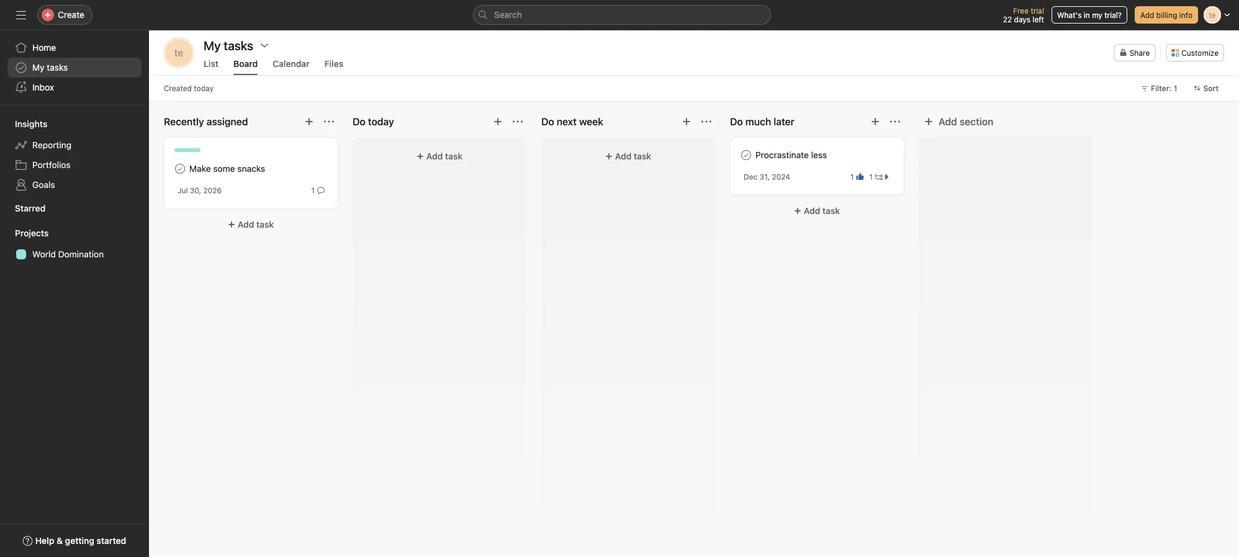 Task type: describe. For each thing, give the bounding box(es) containing it.
inbox link
[[7, 78, 142, 98]]

less
[[812, 150, 827, 160]]

add section button
[[919, 111, 999, 133]]

free
[[1014, 6, 1029, 15]]

goals
[[32, 180, 55, 190]]

30,
[[190, 186, 201, 195]]

what's in my trial?
[[1058, 11, 1122, 19]]

home link
[[7, 38, 142, 58]]

created today
[[164, 84, 214, 93]]

do much later
[[730, 116, 795, 128]]

inbox
[[32, 82, 54, 93]]

do today
[[353, 116, 394, 128]]

projects
[[15, 228, 49, 238]]

search list box
[[473, 5, 771, 25]]

add inside "button"
[[939, 116, 958, 128]]

jul 30, 2026
[[178, 186, 222, 195]]

filter: 1 button
[[1136, 79, 1183, 97]]

customize
[[1182, 48, 1219, 57]]

world domination link
[[7, 245, 142, 265]]

create button
[[37, 5, 93, 25]]

insights element
[[0, 113, 149, 197]]

te
[[174, 47, 183, 59]]

sort button
[[1188, 79, 1225, 97]]

insights button
[[0, 118, 47, 130]]

more section actions image for recently assigned
[[324, 117, 334, 127]]

22
[[1003, 15, 1012, 24]]

my
[[1093, 11, 1103, 19]]

calendar
[[273, 59, 310, 69]]

my
[[32, 62, 44, 73]]

created
[[164, 84, 192, 93]]

add billing info
[[1141, 11, 1193, 19]]

much later
[[746, 116, 795, 128]]

global element
[[0, 30, 149, 105]]

share
[[1130, 48, 1150, 57]]

insights
[[15, 119, 47, 129]]

portfolios link
[[7, 155, 142, 175]]

trial?
[[1105, 11, 1122, 19]]

calendar link
[[273, 59, 310, 75]]

some
[[213, 164, 235, 174]]

share button
[[1115, 44, 1156, 61]]

section
[[960, 116, 994, 128]]

filter:
[[1151, 84, 1172, 93]]

what's
[[1058, 11, 1082, 19]]

add task image for recently assigned
[[304, 117, 314, 127]]

1 inside filter: 1 dropdown button
[[1174, 84, 1178, 93]]

&
[[57, 536, 63, 547]]

portfolios
[[32, 160, 71, 170]]

getting
[[65, 536, 94, 547]]

started
[[97, 536, 126, 547]]

goals link
[[7, 175, 142, 195]]

completed checkbox for make
[[173, 161, 188, 176]]

dec
[[744, 173, 758, 181]]

projects element
[[0, 222, 149, 267]]

info
[[1180, 11, 1193, 19]]

te button
[[164, 38, 194, 68]]

procrastinate less
[[756, 150, 827, 160]]

jul
[[178, 186, 188, 195]]

completed image
[[739, 148, 754, 163]]

billing
[[1157, 11, 1178, 19]]

help
[[35, 536, 54, 547]]

add task image for do much later
[[871, 117, 881, 127]]

next week
[[557, 116, 604, 128]]

search button
[[473, 5, 771, 25]]

completed checkbox for procrastinate
[[739, 148, 754, 163]]



Task type: locate. For each thing, give the bounding box(es) containing it.
more section actions image left do next week
[[513, 117, 523, 127]]

2 more section actions image from the left
[[513, 117, 523, 127]]

snacks
[[237, 164, 265, 174]]

1
[[1174, 84, 1178, 93], [851, 173, 854, 181], [870, 173, 873, 181], [311, 186, 315, 195]]

list link
[[204, 59, 219, 75]]

starred button
[[0, 202, 46, 215]]

make
[[189, 164, 211, 174]]

reporting
[[32, 140, 71, 150]]

2 more section actions image from the left
[[891, 117, 901, 127]]

tasks
[[47, 62, 68, 73]]

filter: 1
[[1151, 84, 1178, 93]]

add inside button
[[1141, 11, 1155, 19]]

more section actions image
[[324, 117, 334, 127], [513, 117, 523, 127]]

create
[[58, 10, 84, 20]]

0 horizontal spatial completed checkbox
[[173, 161, 188, 176]]

2024
[[772, 173, 791, 181]]

my tasks
[[32, 62, 68, 73]]

1 do from the left
[[542, 116, 554, 128]]

free trial 22 days left
[[1003, 6, 1045, 24]]

home
[[32, 43, 56, 53]]

board
[[234, 59, 258, 69]]

starred
[[15, 203, 46, 214]]

completed image
[[173, 161, 188, 176]]

add task image
[[493, 117, 503, 127], [682, 117, 692, 127]]

my tasks
[[204, 38, 253, 52]]

world
[[32, 249, 56, 260]]

do next week
[[542, 116, 604, 128]]

sort
[[1204, 84, 1219, 93]]

2026
[[203, 186, 222, 195]]

completed checkbox up dec
[[739, 148, 754, 163]]

add billing info button
[[1135, 6, 1199, 24]]

hide sidebar image
[[16, 10, 26, 20]]

1 more section actions image from the left
[[324, 117, 334, 127]]

0 horizontal spatial more section actions image
[[702, 117, 712, 127]]

world domination
[[32, 249, 104, 260]]

make some snacks
[[189, 164, 265, 174]]

task
[[445, 151, 463, 161], [634, 151, 652, 161], [823, 206, 840, 216], [256, 220, 274, 230]]

do left the next week
[[542, 116, 554, 128]]

add
[[1141, 11, 1155, 19], [939, 116, 958, 128], [427, 151, 443, 161], [615, 151, 632, 161], [804, 206, 821, 216], [238, 220, 254, 230]]

do for do much later
[[730, 116, 743, 128]]

0 horizontal spatial add task image
[[493, 117, 503, 127]]

search
[[494, 10, 522, 20]]

0 horizontal spatial add task image
[[304, 117, 314, 127]]

2 add task image from the left
[[682, 117, 692, 127]]

add section
[[939, 116, 994, 128]]

show options image
[[260, 40, 270, 50]]

add task image
[[304, 117, 314, 127], [871, 117, 881, 127]]

1 horizontal spatial completed checkbox
[[739, 148, 754, 163]]

more section actions image for next week
[[702, 117, 712, 127]]

customize button
[[1167, 44, 1225, 61]]

days
[[1015, 15, 1031, 24]]

add task button
[[360, 145, 519, 168], [549, 145, 708, 168], [730, 200, 904, 222], [164, 214, 338, 236]]

1 button
[[848, 171, 867, 183], [867, 171, 894, 183], [309, 184, 327, 197]]

add task image for do next week
[[682, 117, 692, 127]]

left
[[1033, 15, 1045, 24]]

do left the much later at right top
[[730, 116, 743, 128]]

add task
[[427, 151, 463, 161], [615, 151, 652, 161], [804, 206, 840, 216], [238, 220, 274, 230]]

reporting link
[[7, 135, 142, 155]]

more section actions image for much later
[[891, 117, 901, 127]]

procrastinate
[[756, 150, 809, 160]]

0 horizontal spatial do
[[542, 116, 554, 128]]

1 horizontal spatial more section actions image
[[891, 117, 901, 127]]

in
[[1084, 11, 1090, 19]]

more section actions image left "do today"
[[324, 117, 334, 127]]

add task image for do today
[[493, 117, 503, 127]]

1 more section actions image from the left
[[702, 117, 712, 127]]

do
[[542, 116, 554, 128], [730, 116, 743, 128]]

31,
[[760, 173, 770, 181]]

1 horizontal spatial more section actions image
[[513, 117, 523, 127]]

my tasks link
[[7, 58, 142, 78]]

more section actions image
[[702, 117, 712, 127], [891, 117, 901, 127]]

dec 31, 2024 button
[[744, 173, 791, 181]]

jul 30, 2026 button
[[178, 186, 222, 195]]

completed checkbox left make in the left of the page
[[173, 161, 188, 176]]

recently assigned
[[164, 116, 248, 128]]

what's in my trial? button
[[1052, 6, 1128, 24]]

board link
[[234, 59, 258, 75]]

1 horizontal spatial add task image
[[871, 117, 881, 127]]

2 do from the left
[[730, 116, 743, 128]]

list
[[204, 59, 219, 69]]

2 add task image from the left
[[871, 117, 881, 127]]

1 add task image from the left
[[493, 117, 503, 127]]

do for do next week
[[542, 116, 554, 128]]

help & getting started button
[[15, 530, 134, 553]]

more section actions image for do today
[[513, 117, 523, 127]]

files link
[[325, 59, 344, 75]]

files
[[325, 59, 344, 69]]

1 horizontal spatial add task image
[[682, 117, 692, 127]]

projects button
[[0, 227, 49, 240]]

help & getting started
[[35, 536, 126, 547]]

Completed checkbox
[[739, 148, 754, 163], [173, 161, 188, 176]]

domination
[[58, 249, 104, 260]]

dec 31, 2024
[[744, 173, 791, 181]]

0 horizontal spatial more section actions image
[[324, 117, 334, 127]]

1 horizontal spatial do
[[730, 116, 743, 128]]

1 add task image from the left
[[304, 117, 314, 127]]

trial
[[1031, 6, 1045, 15]]

today
[[194, 84, 214, 93]]



Task type: vqa. For each thing, say whether or not it's contained in the screenshot.
the right Send
no



